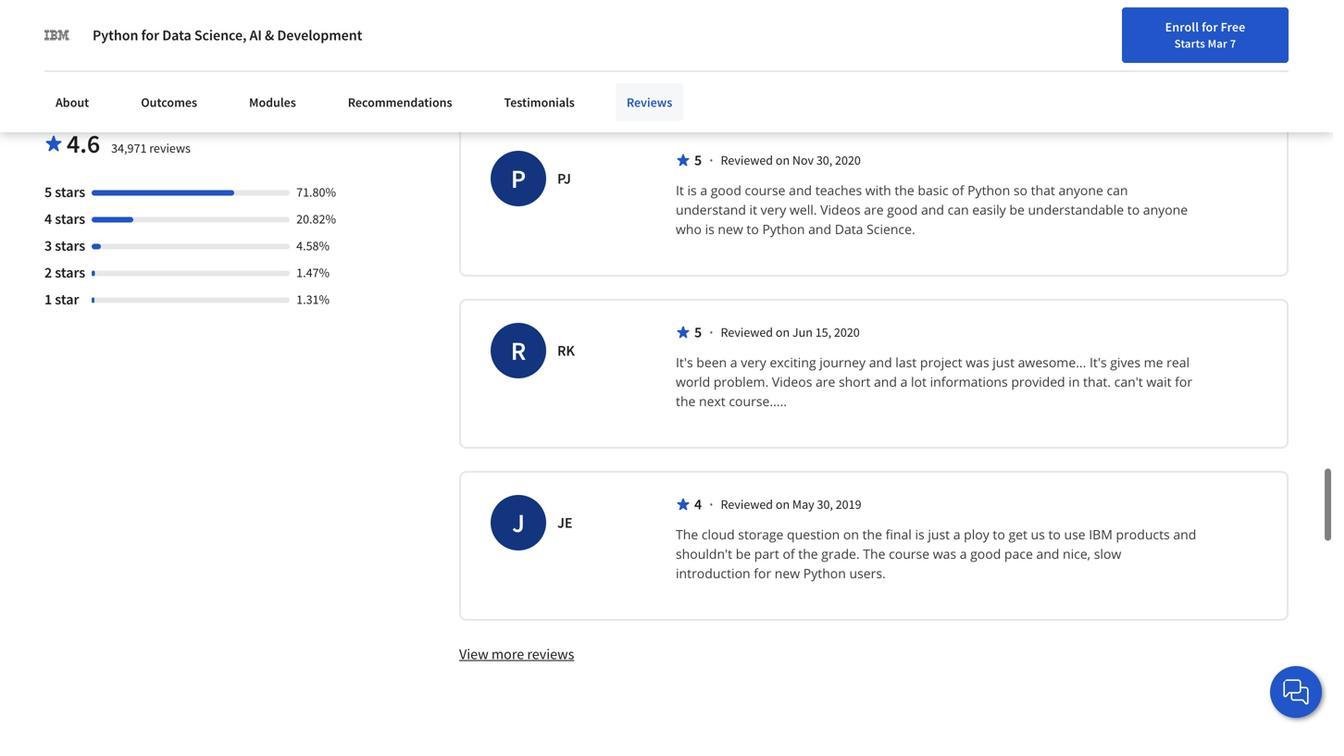 Task type: describe. For each thing, give the bounding box(es) containing it.
p
[[511, 162, 526, 195]]

4 for 4
[[694, 495, 702, 514]]

can't
[[1114, 373, 1143, 391]]

well.
[[790, 201, 817, 218]]

lot
[[911, 373, 927, 391]]

0 horizontal spatial can
[[948, 201, 969, 218]]

1 star
[[44, 290, 79, 309]]

reviewed on jun 15, 2020
[[721, 324, 860, 341]]

understand
[[676, 201, 746, 218]]

question
[[787, 526, 840, 543]]

and down "basic"
[[921, 201, 944, 218]]

course inside it is a good course and teaches with the basic of python so that anyone can understand it very well. videos are good and can easily be understandable to anyone who is new to python and data science.
[[745, 181, 786, 199]]

and left last
[[869, 354, 892, 371]]

wait
[[1147, 373, 1172, 391]]

to right understandable
[[1127, 201, 1140, 218]]

of inside the cloud storage question on the final is just a ploy to get us to use ibm products and shouldn't be part of the grade. the course was a good pace and nice, slow introduction for new python users.
[[783, 545, 795, 563]]

1 horizontal spatial anyone
[[1143, 201, 1188, 218]]

34971
[[542, 73, 578, 92]]

5 stars
[[44, 183, 85, 201]]

nov
[[792, 152, 814, 168]]

4.58%
[[296, 237, 330, 254]]

the cloud storage question on the final is just a ploy to get us to use ibm products and shouldn't be part of the grade. the course was a good pace and nice, slow introduction for new python users.
[[676, 526, 1200, 582]]

are inside it is a good course and teaches with the basic of python so that anyone can understand it very well. videos are good and can easily be understandable to anyone who is new to python and data science.
[[864, 201, 884, 218]]

provided
[[1011, 373, 1065, 391]]

reviewed on nov 30, 2020
[[721, 152, 861, 168]]

project
[[920, 354, 963, 371]]

for inside the 'enroll for free starts mar 7'
[[1202, 19, 1218, 35]]

view
[[459, 645, 489, 664]]

1 vertical spatial 5
[[44, 183, 52, 201]]

view more reviews
[[459, 645, 574, 664]]

2 stars
[[44, 263, 85, 282]]

the inside it's been a very exciting journey and last project was just awesome... it's gives me real world problem. videos are short and a lot informations provided in that. can't wait for the next course.....
[[676, 392, 696, 410]]

awesome...
[[1018, 354, 1086, 371]]

ibm image
[[44, 22, 70, 48]]

showing
[[459, 73, 513, 92]]

it
[[676, 181, 684, 199]]

ai
[[250, 26, 262, 44]]

python inside the cloud storage question on the final is just a ploy to get us to use ibm products and shouldn't be part of the grade. the course was a good pace and nice, slow introduction for new python users.
[[803, 565, 846, 582]]

reviews for learner reviews
[[109, 73, 169, 96]]

1 horizontal spatial 3
[[516, 73, 523, 92]]

so
[[1014, 181, 1028, 199]]

a left lot
[[900, 373, 908, 391]]

a down 'ploy'
[[960, 545, 967, 563]]

of inside it is a good course and teaches with the basic of python so that anyone can understand it very well. videos are good and can easily be understandable to anyone who is new to python and data science.
[[952, 181, 964, 199]]

enroll
[[1165, 19, 1199, 35]]

and down last
[[874, 373, 897, 391]]

the inside it is a good course and teaches with the basic of python so that anyone can understand it very well. videos are good and can easily be understandable to anyone who is new to python and data science.
[[895, 181, 915, 199]]

good inside the cloud storage question on the final is just a ploy to get us to use ibm products and shouldn't be part of the grade. the course was a good pace and nice, slow introduction for new python users.
[[970, 545, 1001, 563]]

easily
[[972, 201, 1006, 218]]

short
[[839, 373, 871, 391]]

users.
[[849, 565, 886, 582]]

j
[[512, 507, 525, 539]]

it is a good course and teaches with the basic of python so that anyone can understand it very well. videos are good and can easily be understandable to anyone who is new to python and data science.
[[676, 181, 1191, 238]]

outcomes link
[[130, 83, 208, 121]]

starts
[[1175, 36, 1205, 51]]

the left final
[[863, 526, 882, 543]]

on for j
[[776, 496, 790, 513]]

recommendations link
[[337, 83, 463, 121]]

2019
[[836, 496, 862, 513]]

course.....
[[729, 392, 787, 410]]

testimonials
[[504, 94, 575, 111]]

1 vertical spatial 3
[[44, 236, 52, 255]]

jun
[[792, 324, 813, 341]]

15,
[[815, 324, 832, 341]]

more
[[492, 645, 524, 664]]

new inside the cloud storage question on the final is just a ploy to get us to use ibm products and shouldn't be part of the grade. the course was a good pace and nice, slow introduction for new python users.
[[775, 565, 800, 582]]

who
[[676, 220, 702, 238]]

world
[[676, 373, 710, 391]]

7
[[1230, 36, 1236, 51]]

stars for 2 stars
[[55, 263, 85, 282]]

storage
[[738, 526, 784, 543]]

1.31%
[[296, 291, 330, 308]]

mar
[[1208, 36, 1228, 51]]

was inside it's been a very exciting journey and last project was just awesome... it's gives me real world problem. videos are short and a lot informations provided in that. can't wait for the next course.....
[[966, 354, 989, 371]]

1 horizontal spatial is
[[705, 220, 715, 238]]

and down us
[[1036, 545, 1060, 563]]

free
[[1221, 19, 1246, 35]]

with
[[865, 181, 891, 199]]

science.
[[867, 220, 915, 238]]

nice,
[[1063, 545, 1091, 563]]

testimonials link
[[493, 83, 586, 121]]

on for p
[[776, 152, 790, 168]]

may
[[792, 496, 814, 513]]

shouldn't
[[676, 545, 732, 563]]

je
[[557, 514, 573, 532]]

reviewed on may 30, 2019
[[721, 496, 862, 513]]

understandable
[[1028, 201, 1124, 218]]

a up problem.
[[730, 354, 737, 371]]

coursera image
[[22, 15, 140, 45]]

71.80%
[[296, 184, 336, 200]]

for inside the cloud storage question on the final is just a ploy to get us to use ibm products and shouldn't be part of the grade. the course was a good pace and nice, slow introduction for new python users.
[[754, 565, 771, 582]]

0 horizontal spatial data
[[162, 26, 191, 44]]

python down well.
[[762, 220, 805, 238]]

teaches
[[815, 181, 862, 199]]

2 vertical spatial reviews
[[527, 645, 574, 664]]

reviews for 34,971 reviews
[[149, 140, 191, 156]]

it's been a very exciting journey and last project was just awesome... it's gives me real world problem. videos are short and a lot informations provided in that. can't wait for the next course.....
[[676, 354, 1196, 410]]

that.
[[1083, 373, 1111, 391]]



Task type: locate. For each thing, give the bounding box(es) containing it.
on left may
[[776, 496, 790, 513]]

introduction
[[676, 565, 751, 582]]

can
[[1107, 181, 1128, 199], [948, 201, 969, 218]]

problem.
[[714, 373, 769, 391]]

basic
[[918, 181, 949, 199]]

just up provided
[[993, 354, 1015, 371]]

course down final
[[889, 545, 930, 563]]

4 for 4 stars
[[44, 210, 52, 228]]

0 vertical spatial 4
[[44, 210, 52, 228]]

was
[[966, 354, 989, 371], [933, 545, 956, 563]]

4 down 5 stars
[[44, 210, 52, 228]]

1 vertical spatial 2020
[[834, 324, 860, 341]]

very up problem.
[[741, 354, 766, 371]]

view more reviews link
[[459, 645, 574, 664]]

reviewed up storage at the right bottom of the page
[[721, 496, 773, 513]]

1 reviewed from the top
[[721, 152, 773, 168]]

that
[[1031, 181, 1055, 199]]

reviews
[[109, 73, 169, 96], [149, 140, 191, 156], [527, 645, 574, 664]]

1 vertical spatial videos
[[772, 373, 812, 391]]

videos down exciting
[[772, 373, 812, 391]]

course inside the cloud storage question on the final is just a ploy to get us to use ibm products and shouldn't be part of the grade. the course was a good pace and nice, slow introduction for new python users.
[[889, 545, 930, 563]]

are down the with
[[864, 201, 884, 218]]

anyone up understandable
[[1059, 181, 1103, 199]]

reviewed for r
[[721, 324, 773, 341]]

2 it's from the left
[[1090, 354, 1107, 371]]

stars down 5 stars
[[55, 210, 85, 228]]

1 horizontal spatial just
[[993, 354, 1015, 371]]

0 horizontal spatial it's
[[676, 354, 693, 371]]

enroll for free starts mar 7
[[1165, 19, 1246, 51]]

informations
[[930, 373, 1008, 391]]

data inside it is a good course and teaches with the basic of python so that anyone can understand it very well. videos are good and can easily be understandable to anyone who is new to python and data science.
[[835, 220, 863, 238]]

next
[[699, 392, 726, 410]]

1 vertical spatial reviewed
[[721, 324, 773, 341]]

2 vertical spatial reviewed
[[721, 496, 773, 513]]

are down journey
[[816, 373, 835, 391]]

are inside it's been a very exciting journey and last project was just awesome... it's gives me real world problem. videos are short and a lot informations provided in that. can't wait for the next course.....
[[816, 373, 835, 391]]

3 reviewed from the top
[[721, 496, 773, 513]]

to right us
[[1048, 526, 1061, 543]]

5 for p
[[694, 151, 702, 169]]

2 horizontal spatial of
[[952, 181, 964, 199]]

0 horizontal spatial videos
[[772, 373, 812, 391]]

1 horizontal spatial are
[[864, 201, 884, 218]]

of right part
[[783, 545, 795, 563]]

new down part
[[775, 565, 800, 582]]

was inside the cloud storage question on the final is just a ploy to get us to use ibm products and shouldn't be part of the grade. the course was a good pace and nice, slow introduction for new python users.
[[933, 545, 956, 563]]

0 horizontal spatial of
[[526, 73, 539, 92]]

course up it
[[745, 181, 786, 199]]

it's
[[676, 354, 693, 371], [1090, 354, 1107, 371]]

on up grade.
[[843, 526, 859, 543]]

reviewed up it
[[721, 152, 773, 168]]

last
[[896, 354, 917, 371]]

1 vertical spatial data
[[835, 220, 863, 238]]

1 vertical spatial the
[[863, 545, 886, 563]]

0 vertical spatial reviews
[[109, 73, 169, 96]]

be inside it is a good course and teaches with the basic of python so that anyone can understand it very well. videos are good and can easily be understandable to anyone who is new to python and data science.
[[1010, 201, 1025, 218]]

1 horizontal spatial course
[[889, 545, 930, 563]]

was left pace
[[933, 545, 956, 563]]

reviewed for p
[[721, 152, 773, 168]]

0 vertical spatial can
[[1107, 181, 1128, 199]]

new down understand
[[718, 220, 743, 238]]

be
[[1010, 201, 1025, 218], [736, 545, 751, 563]]

get
[[1009, 526, 1028, 543]]

of right "basic"
[[952, 181, 964, 199]]

is inside the cloud storage question on the final is just a ploy to get us to use ibm products and shouldn't be part of the grade. the course was a good pace and nice, slow introduction for new python users.
[[915, 526, 925, 543]]

us
[[1031, 526, 1045, 543]]

0 vertical spatial new
[[718, 220, 743, 238]]

1 horizontal spatial 4
[[694, 495, 702, 514]]

0 vertical spatial very
[[761, 201, 786, 218]]

stars up 4 stars
[[55, 183, 85, 201]]

4.6
[[67, 127, 100, 160]]

just
[[993, 354, 1015, 371], [928, 526, 950, 543]]

0 horizontal spatial 3
[[44, 236, 52, 255]]

about link
[[44, 83, 100, 121]]

a
[[700, 181, 707, 199], [730, 354, 737, 371], [900, 373, 908, 391], [953, 526, 961, 543], [960, 545, 967, 563]]

just left 'ploy'
[[928, 526, 950, 543]]

1 horizontal spatial good
[[887, 201, 918, 218]]

of
[[526, 73, 539, 92], [952, 181, 964, 199], [783, 545, 795, 563]]

just inside it's been a very exciting journey and last project was just awesome... it's gives me real world problem. videos are short and a lot informations provided in that. can't wait for the next course.....
[[993, 354, 1015, 371]]

pace
[[1004, 545, 1033, 563]]

0 horizontal spatial anyone
[[1059, 181, 1103, 199]]

0 vertical spatial videos
[[820, 201, 861, 218]]

0 vertical spatial course
[[745, 181, 786, 199]]

reviews link
[[616, 83, 684, 121]]

0 horizontal spatial was
[[933, 545, 956, 563]]

1 horizontal spatial it's
[[1090, 354, 1107, 371]]

stars for 4 stars
[[55, 210, 85, 228]]

on for r
[[776, 324, 790, 341]]

5 up been
[[694, 323, 702, 342]]

1 horizontal spatial be
[[1010, 201, 1025, 218]]

anyone
[[1059, 181, 1103, 199], [1143, 201, 1188, 218]]

2020 right 15,
[[834, 324, 860, 341]]

0 vertical spatial 3
[[516, 73, 523, 92]]

2 vertical spatial is
[[915, 526, 925, 543]]

and up well.
[[789, 181, 812, 199]]

0 horizontal spatial course
[[745, 181, 786, 199]]

products
[[1116, 526, 1170, 543]]

modules link
[[238, 83, 307, 121]]

1.47%
[[296, 264, 330, 281]]

0 horizontal spatial good
[[711, 181, 742, 199]]

the right the with
[[895, 181, 915, 199]]

reviews right 34,971
[[149, 140, 191, 156]]

good up understand
[[711, 181, 742, 199]]

0 horizontal spatial are
[[816, 373, 835, 391]]

5 up understand
[[694, 151, 702, 169]]

stars up the 2 stars on the left top of the page
[[55, 236, 85, 255]]

1 vertical spatial 4
[[694, 495, 702, 514]]

rk
[[557, 342, 575, 360]]

pj
[[557, 169, 571, 188]]

the down world
[[676, 392, 696, 410]]

1 vertical spatial can
[[948, 201, 969, 218]]

on
[[776, 152, 790, 168], [776, 324, 790, 341], [776, 496, 790, 513], [843, 526, 859, 543]]

0 vertical spatial 30,
[[816, 152, 833, 168]]

1 vertical spatial was
[[933, 545, 956, 563]]

python up the easily
[[968, 181, 1010, 199]]

0 horizontal spatial new
[[718, 220, 743, 238]]

1 stars from the top
[[55, 183, 85, 201]]

exciting
[[770, 354, 816, 371]]

just inside the cloud storage question on the final is just a ploy to get us to use ibm products and shouldn't be part of the grade. the course was a good pace and nice, slow introduction for new python users.
[[928, 526, 950, 543]]

1 vertical spatial new
[[775, 565, 800, 582]]

1 horizontal spatial data
[[835, 220, 863, 238]]

0 vertical spatial anyone
[[1059, 181, 1103, 199]]

python down grade.
[[803, 565, 846, 582]]

star
[[55, 290, 79, 309]]

for down part
[[754, 565, 771, 582]]

0 vertical spatial reviewed
[[721, 152, 773, 168]]

good
[[711, 181, 742, 199], [887, 201, 918, 218], [970, 545, 1001, 563]]

on inside the cloud storage question on the final is just a ploy to get us to use ibm products and shouldn't be part of the grade. the course was a good pace and nice, slow introduction for new python users.
[[843, 526, 859, 543]]

3 stars from the top
[[55, 236, 85, 255]]

been
[[696, 354, 727, 371]]

2
[[44, 263, 52, 282]]

and
[[789, 181, 812, 199], [921, 201, 944, 218], [808, 220, 832, 238], [869, 354, 892, 371], [874, 373, 897, 391], [1173, 526, 1196, 543], [1036, 545, 1060, 563]]

1 horizontal spatial new
[[775, 565, 800, 582]]

1 vertical spatial anyone
[[1143, 201, 1188, 218]]

to down it
[[747, 220, 759, 238]]

menu item
[[983, 19, 1102, 79]]

stars for 3 stars
[[55, 236, 85, 255]]

2 horizontal spatial is
[[915, 526, 925, 543]]

1 vertical spatial course
[[889, 545, 930, 563]]

python up learner reviews
[[93, 26, 138, 44]]

new inside it is a good course and teaches with the basic of python so that anyone can understand it very well. videos are good and can easily be understandable to anyone who is new to python and data science.
[[718, 220, 743, 238]]

for inside it's been a very exciting journey and last project was just awesome... it's gives me real world problem. videos are short and a lot informations provided in that. can't wait for the next course.....
[[1175, 373, 1193, 391]]

is right final
[[915, 526, 925, 543]]

0 horizontal spatial is
[[687, 181, 697, 199]]

5 up 4 stars
[[44, 183, 52, 201]]

it's up that.
[[1090, 354, 1107, 371]]

journey
[[820, 354, 866, 371]]

was up informations
[[966, 354, 989, 371]]

1 vertical spatial very
[[741, 354, 766, 371]]

1 vertical spatial be
[[736, 545, 751, 563]]

development
[[277, 26, 362, 44]]

use
[[1064, 526, 1086, 543]]

0 vertical spatial just
[[993, 354, 1015, 371]]

for up mar
[[1202, 19, 1218, 35]]

about
[[56, 94, 89, 111]]

0 horizontal spatial just
[[928, 526, 950, 543]]

course
[[745, 181, 786, 199], [889, 545, 930, 563]]

1 horizontal spatial was
[[966, 354, 989, 371]]

0 vertical spatial of
[[526, 73, 539, 92]]

1 vertical spatial are
[[816, 373, 835, 391]]

2020 for p
[[835, 152, 861, 168]]

a up understand
[[700, 181, 707, 199]]

34,971 reviews
[[111, 140, 191, 156]]

20.82%
[[296, 211, 336, 227]]

and down well.
[[808, 220, 832, 238]]

0 horizontal spatial 4
[[44, 210, 52, 228]]

in
[[1069, 373, 1080, 391]]

stars right 2
[[55, 263, 85, 282]]

is
[[687, 181, 697, 199], [705, 220, 715, 238], [915, 526, 925, 543]]

of up testimonials
[[526, 73, 539, 92]]

gives
[[1110, 354, 1141, 371]]

on left jun
[[776, 324, 790, 341]]

&
[[265, 26, 274, 44]]

science,
[[194, 26, 247, 44]]

the up shouldn't
[[676, 526, 698, 543]]

it
[[750, 201, 757, 218]]

0 horizontal spatial the
[[676, 526, 698, 543]]

videos inside it's been a very exciting journey and last project was just awesome... it's gives me real world problem. videos are short and a lot informations provided in that. can't wait for the next course.....
[[772, 373, 812, 391]]

4 stars from the top
[[55, 263, 85, 282]]

to left get
[[993, 526, 1005, 543]]

3 up testimonials
[[516, 73, 523, 92]]

3 up 2
[[44, 236, 52, 255]]

1 horizontal spatial videos
[[820, 201, 861, 218]]

final
[[886, 526, 912, 543]]

on left nov
[[776, 152, 790, 168]]

the
[[895, 181, 915, 199], [676, 392, 696, 410], [863, 526, 882, 543], [798, 545, 818, 563]]

reviews
[[627, 94, 672, 111]]

very right it
[[761, 201, 786, 218]]

reviews right learner
[[109, 73, 169, 96]]

can up understandable
[[1107, 181, 1128, 199]]

modules
[[249, 94, 296, 111]]

can left the easily
[[948, 201, 969, 218]]

be left part
[[736, 545, 751, 563]]

1 it's from the left
[[676, 354, 693, 371]]

show notifications image
[[1122, 23, 1144, 45]]

1
[[44, 290, 52, 309]]

the up users.
[[863, 545, 886, 563]]

recommendations
[[348, 94, 452, 111]]

2020 up teaches
[[835, 152, 861, 168]]

very inside it's been a very exciting journey and last project was just awesome... it's gives me real world problem. videos are short and a lot informations provided in that. can't wait for the next course.....
[[741, 354, 766, 371]]

0 vertical spatial be
[[1010, 201, 1025, 218]]

python for data science, ai & development
[[93, 26, 362, 44]]

1 vertical spatial just
[[928, 526, 950, 543]]

30, for p
[[816, 152, 833, 168]]

4 stars
[[44, 210, 85, 228]]

a left 'ploy'
[[953, 526, 961, 543]]

2 vertical spatial of
[[783, 545, 795, 563]]

1 horizontal spatial of
[[783, 545, 795, 563]]

for
[[1202, 19, 1218, 35], [141, 26, 159, 44], [1175, 373, 1193, 391], [754, 565, 771, 582]]

anyone right understandable
[[1143, 201, 1188, 218]]

0 vertical spatial the
[[676, 526, 698, 543]]

reviewed up been
[[721, 324, 773, 341]]

0 vertical spatial is
[[687, 181, 697, 199]]

None search field
[[264, 12, 569, 49]]

2 vertical spatial good
[[970, 545, 1001, 563]]

2020
[[835, 152, 861, 168], [834, 324, 860, 341]]

very inside it is a good course and teaches with the basic of python so that anyone can understand it very well. videos are good and can easily be understandable to anyone who is new to python and data science.
[[761, 201, 786, 218]]

1 vertical spatial is
[[705, 220, 715, 238]]

and right products
[[1173, 526, 1196, 543]]

chat with us image
[[1281, 678, 1311, 707]]

2 stars from the top
[[55, 210, 85, 228]]

0 vertical spatial 5
[[694, 151, 702, 169]]

are
[[864, 201, 884, 218], [816, 373, 835, 391]]

1 vertical spatial 30,
[[817, 496, 833, 513]]

34,971
[[111, 140, 147, 156]]

data
[[162, 26, 191, 44], [835, 220, 863, 238]]

1 vertical spatial reviews
[[149, 140, 191, 156]]

reviewed
[[721, 152, 773, 168], [721, 324, 773, 341], [721, 496, 773, 513]]

videos down teaches
[[820, 201, 861, 218]]

it's up world
[[676, 354, 693, 371]]

30, right may
[[817, 496, 833, 513]]

for up learner reviews
[[141, 26, 159, 44]]

slow
[[1094, 545, 1121, 563]]

2020 for r
[[834, 324, 860, 341]]

for down the real
[[1175, 373, 1193, 391]]

5 for r
[[694, 323, 702, 342]]

reviews right more
[[527, 645, 574, 664]]

30, for j
[[817, 496, 833, 513]]

1 horizontal spatial the
[[863, 545, 886, 563]]

is right it
[[687, 181, 697, 199]]

30, right nov
[[816, 152, 833, 168]]

be inside the cloud storage question on the final is just a ploy to get us to use ibm products and shouldn't be part of the grade. the course was a good pace and nice, slow introduction for new python users.
[[736, 545, 751, 563]]

0 vertical spatial are
[[864, 201, 884, 218]]

1 vertical spatial of
[[952, 181, 964, 199]]

0 horizontal spatial be
[[736, 545, 751, 563]]

data down teaches
[[835, 220, 863, 238]]

2 reviewed from the top
[[721, 324, 773, 341]]

1 vertical spatial good
[[887, 201, 918, 218]]

4
[[44, 210, 52, 228], [694, 495, 702, 514]]

0 vertical spatial was
[[966, 354, 989, 371]]

good down 'ploy'
[[970, 545, 1001, 563]]

to
[[1127, 201, 1140, 218], [747, 220, 759, 238], [993, 526, 1005, 543], [1048, 526, 1061, 543]]

the down question
[[798, 545, 818, 563]]

a inside it is a good course and teaches with the basic of python so that anyone can understand it very well. videos are good and can easily be understandable to anyone who is new to python and data science.
[[700, 181, 707, 199]]

2 horizontal spatial good
[[970, 545, 1001, 563]]

me
[[1144, 354, 1163, 371]]

videos inside it is a good course and teaches with the basic of python so that anyone can understand it very well. videos are good and can easily be understandable to anyone who is new to python and data science.
[[820, 201, 861, 218]]

good up science.
[[887, 201, 918, 218]]

r
[[511, 335, 526, 367]]

0 vertical spatial data
[[162, 26, 191, 44]]

data left science,
[[162, 26, 191, 44]]

stars for 5 stars
[[55, 183, 85, 201]]

be down so
[[1010, 201, 1025, 218]]

5
[[694, 151, 702, 169], [44, 183, 52, 201], [694, 323, 702, 342]]

0 vertical spatial good
[[711, 181, 742, 199]]

part
[[754, 545, 779, 563]]

ibm
[[1089, 526, 1113, 543]]

is down understand
[[705, 220, 715, 238]]

python
[[93, 26, 138, 44], [968, 181, 1010, 199], [762, 220, 805, 238], [803, 565, 846, 582]]

2 vertical spatial 5
[[694, 323, 702, 342]]

0 vertical spatial 2020
[[835, 152, 861, 168]]

1 horizontal spatial can
[[1107, 181, 1128, 199]]

reviewed for j
[[721, 496, 773, 513]]

4 up cloud
[[694, 495, 702, 514]]



Task type: vqa. For each thing, say whether or not it's contained in the screenshot.
prompt
no



